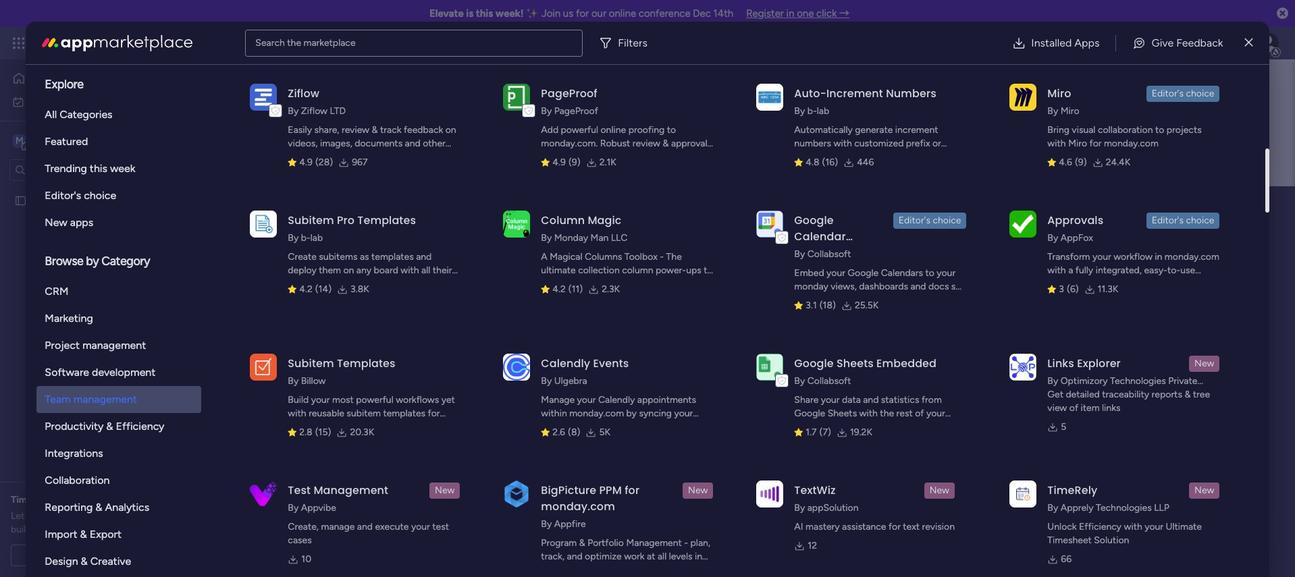 Task type: describe. For each thing, give the bounding box(es) containing it.
& right free
[[80, 528, 87, 541]]

is
[[466, 7, 473, 20]]

by up ai
[[794, 502, 805, 514]]

collabsoft inside google sheets embedded by collabsoft
[[807, 375, 851, 387]]

numbers
[[794, 138, 831, 149]]

your inside unlock efficiency with your ultimate timesheet solution
[[1145, 521, 1163, 533]]

of inside share your data and statistics from google sheets with the rest of your company in monday!
[[915, 408, 924, 419]]

solution
[[1094, 535, 1129, 546]]

design & creative
[[45, 555, 131, 568]]

schedule
[[44, 550, 84, 561]]

powerful inside build your most powerful workflows yet with reusable subitem templates for recurring project tasks.
[[356, 394, 393, 406]]

new for test management
[[435, 485, 455, 496]]

my work button
[[8, 91, 145, 112]]

& right design
[[81, 555, 88, 568]]

plan,
[[690, 537, 710, 549]]

timesheet
[[1048, 535, 1092, 546]]

them
[[319, 265, 341, 276]]

monday
[[554, 232, 588, 244]]

review inside transform your workflow in monday.com with a fully integrated, easy-to-use review and approval tool.
[[1048, 278, 1075, 290]]

with inside share your data and statistics from google sheets with the rest of your company in monday!
[[859, 408, 878, 419]]

your left the data
[[821, 394, 840, 406]]

time for an expert review let our experts review what you've built so far. free of charge
[[11, 494, 158, 535]]

with inside transform your workflow in monday.com with a fully integrated, easy-to-use review and approval tool.
[[1048, 265, 1066, 276]]

new for links explorer
[[1195, 358, 1214, 369]]

by inside google sheets embedded by collabsoft
[[794, 375, 805, 387]]

recent boards
[[255, 272, 325, 285]]

prefix
[[906, 138, 930, 149]]

project
[[328, 421, 359, 433]]

company
[[794, 421, 834, 433]]

app logo image for transform your workflow in monday.com with a fully integrated, easy-to-use review and approval tool.
[[1010, 211, 1037, 238]]

embedded for calendar
[[794, 245, 854, 261]]

(7)
[[819, 427, 831, 438]]

for inside bring visual collaboration to projects with miro for monday.com
[[1089, 138, 1102, 149]]

let
[[11, 510, 24, 522]]

on inside easily share, review & track feedback on videos, images, documents and other creative assets.
[[445, 124, 456, 136]]

calendly inside calendly events by ulgebra
[[541, 356, 590, 371]]

see plans
[[236, 37, 277, 49]]

execute
[[375, 521, 409, 533]]

ltd
[[330, 105, 346, 117]]

1 horizontal spatial main
[[337, 191, 389, 222]]

a inside transform your workflow in monday.com with a fully integrated, easy-to-use review and approval tool.
[[1068, 265, 1073, 276]]

2 vertical spatial test
[[288, 483, 311, 498]]

2.6 (8)
[[553, 427, 580, 438]]

by inside subitem pro templates by b-lab
[[288, 232, 299, 244]]

assets.
[[324, 151, 353, 163]]

by optimizory technologies private limited
[[1048, 375, 1197, 400]]

monday.com inside bring visual collaboration to projects with miro for monday.com
[[1104, 138, 1159, 149]]

public board image inside test list box
[[14, 194, 27, 207]]

Main workspace field
[[334, 191, 1240, 222]]

editor's choice for google calendar embedded
[[899, 215, 961, 226]]

columns
[[585, 251, 622, 263]]

editor's choice up apps
[[45, 189, 116, 202]]

management for team management
[[73, 393, 137, 406]]

work for my
[[45, 96, 66, 107]]

columns...
[[587, 278, 629, 290]]

appvibe
[[301, 502, 336, 514]]

app logo image for manage your calendly appointments within monday.com by syncing your calendly account with monday.com﻿
[[503, 354, 530, 381]]

→
[[839, 7, 850, 20]]

from
[[922, 394, 942, 406]]

editor's for google calendar embedded
[[899, 215, 930, 226]]

revision
[[922, 521, 955, 533]]

your down "from"
[[926, 408, 945, 419]]

4.2 for column magic
[[553, 284, 566, 295]]

4.2 for subitem pro templates
[[299, 284, 312, 295]]

2 vertical spatial calendly
[[541, 421, 578, 433]]

any inside program & portfolio management - plan, track, and optimize work at all levels in any agile or hybrid framework
[[541, 564, 556, 576]]

review up what
[[93, 494, 122, 506]]

installed apps
[[1031, 36, 1100, 49]]

add for add powerful online proofing to monday.com. robust review & approval workflows.
[[541, 124, 559, 136]]

a
[[541, 251, 548, 263]]

easy-
[[1144, 265, 1167, 276]]

subitem for subitem pro templates
[[288, 213, 334, 228]]

collaboration
[[1098, 124, 1153, 136]]

bigpicture
[[541, 483, 596, 498]]

column
[[622, 265, 653, 276]]

optimizory
[[1061, 375, 1108, 387]]

work inside program & portfolio management - plan, track, and optimize work at all levels in any agile or hybrid framework
[[624, 551, 645, 562]]

so inside embed your google calendars to your monday views, dashboards and docs so you're always in sync!
[[951, 281, 961, 292]]

one
[[797, 7, 814, 20]]

google calendar embedded
[[794, 213, 854, 261]]

0 vertical spatial workspace
[[57, 134, 111, 147]]

add for add workspace description
[[336, 224, 353, 236]]

by appvibe
[[288, 502, 336, 514]]

an
[[49, 494, 60, 506]]

agile
[[558, 564, 578, 576]]

ai
[[794, 521, 803, 533]]

software development
[[45, 366, 156, 379]]

0 horizontal spatial by
[[86, 254, 99, 269]]

1 horizontal spatial this
[[476, 7, 493, 20]]

reporting
[[45, 501, 93, 514]]

yet
[[441, 394, 455, 406]]

app logo image for create, manage and execute your test cases
[[250, 481, 277, 508]]

management inside program & portfolio management - plan, track, and optimize work at all levels in any agile or hybrid framework
[[626, 537, 682, 549]]

by inside auto-increment numbers by b-lab
[[794, 105, 805, 117]]

projects
[[1167, 124, 1202, 136]]

efficiency inside unlock efficiency with your ultimate timesheet solution
[[1079, 521, 1122, 533]]

calendars
[[881, 267, 923, 279]]

select product image
[[12, 36, 26, 50]]

app logo image for a magical columns toolbox - the ultimate collection column power-ups to make your columns... magic!
[[503, 211, 530, 238]]

share your data and statistics from google sheets with the rest of your company in monday!
[[794, 394, 945, 433]]

(9) for 4.9 (9)
[[568, 157, 580, 168]]

your up views,
[[827, 267, 845, 279]]

and inside transform your workflow in monday.com with a fully integrated, easy-to-use review and approval tool.
[[1078, 278, 1093, 290]]

create subitems as templates and deploy them on any board with all their values
[[288, 251, 452, 290]]

editor's choice for miro
[[1152, 88, 1214, 99]]

bring visual collaboration to projects with miro for monday.com
[[1048, 124, 1202, 149]]

your up docs
[[937, 267, 956, 279]]

your down the ulgebra
[[577, 394, 596, 406]]

for left text
[[889, 521, 901, 533]]

4.9 for ziflow
[[299, 157, 313, 168]]

see
[[236, 37, 252, 49]]

feedback
[[404, 124, 443, 136]]

share
[[794, 394, 819, 406]]

for inside build your most powerful workflows yet with reusable subitem templates for recurring project tasks.
[[428, 408, 440, 419]]

446
[[857, 157, 874, 168]]

my
[[30, 96, 43, 107]]

embedded for sheets
[[877, 356, 937, 371]]

66
[[1061, 554, 1072, 565]]

test list box
[[0, 186, 172, 394]]

apps image
[[1147, 36, 1161, 50]]

0 vertical spatial miro
[[1048, 86, 1071, 101]]

public board image inside test link
[[255, 334, 270, 349]]

by appfire
[[541, 519, 586, 530]]

by miro
[[1048, 105, 1079, 117]]

0 vertical spatial the
[[287, 37, 301, 48]]

(9) for 4.6 (9)
[[1075, 157, 1087, 168]]

24.4k
[[1106, 157, 1131, 168]]

boards
[[292, 272, 325, 285]]

with inside unlock efficiency with your ultimate timesheet solution
[[1124, 521, 1142, 533]]

so inside time for an expert review let our experts review what you've built so far. free of charge
[[32, 524, 42, 535]]

& inside easily share, review & track feedback on videos, images, documents and other creative assets.
[[372, 124, 378, 136]]

by up create,
[[288, 502, 299, 514]]

new left apps
[[45, 216, 67, 229]]

week!
[[496, 7, 524, 20]]

recurring
[[288, 421, 326, 433]]

creative
[[90, 555, 131, 568]]

a inside button
[[86, 550, 91, 561]]

to inside embed your google calendars to your monday views, dashboards and docs so you're always in sync!
[[925, 267, 934, 279]]

choice down trending this week
[[84, 189, 116, 202]]

your down appointments
[[674, 408, 693, 419]]

1 vertical spatial ziflow
[[301, 105, 328, 117]]

notifications image
[[1058, 36, 1072, 50]]

main workspace inside workspace selection element
[[31, 134, 111, 147]]

editor's for miro
[[1152, 88, 1184, 99]]

workflows.
[[541, 151, 586, 163]]

& inside get detailed traceability reports & tree view of item links
[[1185, 389, 1191, 400]]

your inside transform your workflow in monday.com with a fully integrated, easy-to-use review and approval tool.
[[1092, 251, 1111, 263]]

links explorer
[[1048, 356, 1121, 371]]

by inside by optimizory technologies private limited
[[1048, 375, 1058, 387]]

by left appfox
[[1048, 232, 1058, 244]]

app logo image for get detailed traceability reports & tree view of item links
[[1010, 354, 1037, 381]]

0 vertical spatial efficiency
[[116, 420, 164, 433]]

appointments
[[637, 394, 696, 406]]

ziflow by ziflow ltd
[[288, 86, 346, 117]]

in inside transform your workflow in monday.com with a fully integrated, easy-to-use review and approval tool.
[[1155, 251, 1162, 263]]

choice for google calendar embedded
[[933, 215, 961, 226]]

invite members image
[[1118, 36, 1131, 50]]

14th
[[713, 7, 733, 20]]

explorer
[[1077, 356, 1121, 371]]

& inside the add powerful online proofing to monday.com. robust review & approval workflows.
[[663, 138, 669, 149]]

help image
[[1210, 36, 1224, 50]]

my work
[[30, 96, 66, 107]]

monday.com inside transform your workflow in monday.com with a fully integrated, easy-to-use review and approval tool.
[[1165, 251, 1219, 263]]

get
[[1048, 389, 1063, 400]]

by inside calendly events by ulgebra
[[541, 375, 552, 387]]

editor's down search in workspace field
[[45, 189, 81, 202]]

app logo image for bring visual collaboration to projects with miro for monday.com
[[1010, 84, 1037, 111]]

and inside embed your google calendars to your monday views, dashboards and docs so you're always in sync!
[[910, 281, 926, 292]]

(15)
[[315, 427, 331, 438]]

for inside time for an expert review let our experts review what you've built so far. free of charge
[[35, 494, 47, 506]]

documents
[[355, 138, 403, 149]]

monday!
[[846, 421, 883, 433]]

templates inside subitem pro templates by b-lab
[[357, 213, 416, 228]]

what
[[107, 510, 128, 522]]

2.1k
[[599, 157, 616, 168]]

choice for miro
[[1186, 88, 1214, 99]]

private
[[1168, 375, 1197, 387]]

events
[[593, 356, 629, 371]]

data
[[842, 394, 861, 406]]

unlock efficiency with your ultimate timesheet solution
[[1048, 521, 1202, 546]]

& left what
[[95, 501, 102, 514]]

our inside time for an expert review let our experts review what you've built so far. free of charge
[[27, 510, 41, 522]]

2 vertical spatial workspace
[[355, 224, 401, 236]]

b- for auto-
[[807, 105, 817, 117]]

workspace image
[[13, 133, 26, 148]]

to inside a magical columns toolbox - the ultimate collection column power-ups to make your columns... magic!
[[704, 265, 713, 276]]

new for textwiz
[[930, 485, 949, 496]]

app logo image for ai mastery assistance for text revision
[[756, 481, 784, 508]]

3
[[1059, 284, 1064, 295]]

1 vertical spatial miro
[[1061, 105, 1079, 117]]

1 vertical spatial this
[[90, 162, 107, 175]]

by inside pageproof by pageproof
[[541, 105, 552, 117]]

links
[[1102, 402, 1121, 414]]

1 horizontal spatial our
[[591, 7, 606, 20]]

brad klo image
[[1257, 32, 1279, 54]]

timerely
[[1048, 483, 1098, 498]]

and inside create subitems as templates and deploy them on any board with all their values
[[416, 251, 432, 263]]

technologies for timerely
[[1096, 502, 1152, 514]]

and inside easily share, review & track feedback on videos, images, documents and other creative assets.
[[405, 138, 421, 149]]

with inside create subitems as templates and deploy them on any board with all their values
[[401, 265, 419, 276]]

by inside the subitem templates by billow
[[288, 375, 299, 387]]

monday inside embed your google calendars to your monday views, dashboards and docs so you're always in sync!
[[794, 281, 828, 292]]

build
[[288, 394, 309, 406]]

fully
[[1075, 265, 1093, 276]]

lab for auto-
[[817, 105, 829, 117]]

in inside share your data and statistics from google sheets with the rest of your company in monday!
[[836, 421, 843, 433]]

by up the unlock
[[1048, 502, 1058, 514]]

✨
[[526, 7, 539, 20]]



Task type: locate. For each thing, give the bounding box(es) containing it.
recent
[[255, 272, 289, 285]]

12
[[808, 540, 817, 552]]

sync!
[[863, 294, 885, 306]]

with up monday!
[[859, 408, 878, 419]]

google inside google sheets embedded by collabsoft
[[794, 356, 834, 371]]

miro up bring
[[1061, 105, 1079, 117]]

work up all
[[45, 96, 66, 107]]

test for public board image within test list box
[[32, 195, 50, 206]]

us
[[563, 7, 573, 20]]

1 vertical spatial pageproof
[[554, 105, 598, 117]]

sheets inside share your data and statistics from google sheets with the rest of your company in monday!
[[828, 408, 857, 419]]

on down subitems
[[343, 265, 354, 276]]

review down transform
[[1048, 278, 1075, 290]]

embedded inside google sheets embedded by collabsoft
[[877, 356, 937, 371]]

magic
[[588, 213, 622, 228]]

bigpicture ppm for monday.com
[[541, 483, 640, 515]]

any down "as"
[[356, 265, 371, 276]]

- for management
[[684, 537, 688, 549]]

1 horizontal spatial public board image
[[255, 334, 270, 349]]

workspace selection element
[[13, 133, 113, 150]]

subitem inside subitem pro templates by b-lab
[[288, 213, 334, 228]]

0 horizontal spatial on
[[343, 265, 354, 276]]

google down share
[[794, 408, 825, 419]]

2 subitem from the top
[[288, 356, 334, 371]]

0 vertical spatial on
[[445, 124, 456, 136]]

all for with
[[421, 265, 430, 276]]

1 horizontal spatial on
[[445, 124, 456, 136]]

0 vertical spatial powerful
[[561, 124, 598, 136]]

for inside bigpicture ppm for monday.com
[[625, 483, 640, 498]]

and down feedback
[[405, 138, 421, 149]]

technologies for links explorer
[[1110, 375, 1166, 387]]

limited
[[1048, 389, 1079, 400]]

templates
[[371, 251, 414, 263], [383, 408, 425, 419]]

technologies up unlock efficiency with your ultimate timesheet solution
[[1096, 502, 1152, 514]]

collabsoft down "calendar" on the right top of the page
[[807, 248, 851, 260]]

4.9 (28)
[[299, 157, 333, 168]]

approval inside transform your workflow in monday.com with a fully integrated, easy-to-use review and approval tool.
[[1096, 278, 1132, 290]]

0 vertical spatial monday
[[60, 35, 106, 51]]

automatically generate increment numbers with customized prefix or suffix format
[[794, 124, 941, 163]]

videos,
[[288, 138, 318, 149]]

of inside time for an expert review let our experts review what you've built so far. free of charge
[[81, 524, 90, 535]]

choice for approvals
[[1186, 215, 1214, 226]]

by inside the column magic by monday man llc
[[541, 232, 552, 244]]

by up bring
[[1048, 105, 1058, 117]]

in inside embed your google calendars to your monday views, dashboards and docs so you're always in sync!
[[853, 294, 860, 306]]

the
[[287, 37, 301, 48], [880, 408, 894, 419]]

the right the "search"
[[287, 37, 301, 48]]

our right let
[[27, 510, 41, 522]]

2.8 (15)
[[299, 427, 331, 438]]

0 horizontal spatial main
[[31, 134, 55, 147]]

1 vertical spatial our
[[27, 510, 41, 522]]

of inside get detailed traceability reports & tree view of item links
[[1069, 402, 1078, 414]]

as
[[360, 251, 369, 263]]

technologies up traceability
[[1110, 375, 1166, 387]]

- inside a magical columns toolbox - the ultimate collection column power-ups to make your columns... magic!
[[660, 251, 664, 263]]

with up format
[[834, 138, 852, 149]]

0 horizontal spatial work
[[45, 96, 66, 107]]

project
[[45, 339, 80, 352]]

templates inside the subitem templates by billow
[[337, 356, 395, 371]]

and inside program & portfolio management - plan, track, and optimize work at all levels in any agile or hybrid framework
[[567, 551, 582, 562]]

ziflow up easily
[[288, 86, 319, 101]]

1 vertical spatial the
[[880, 408, 894, 419]]

by up embed
[[794, 248, 805, 260]]

(9) down monday.com.
[[568, 157, 580, 168]]

0 vertical spatial b-
[[807, 105, 817, 117]]

work inside button
[[45, 96, 66, 107]]

1 horizontal spatial efficiency
[[1079, 521, 1122, 533]]

filters button
[[594, 29, 658, 56]]

1 horizontal spatial add
[[541, 124, 559, 136]]

your down ultimate
[[566, 278, 585, 290]]

1 collabsoft from the top
[[807, 248, 851, 260]]

collabsoft
[[807, 248, 851, 260], [807, 375, 851, 387]]

0 vertical spatial all
[[421, 265, 430, 276]]

development
[[92, 366, 156, 379]]

with inside automatically generate increment numbers with customized prefix or suffix format
[[834, 138, 852, 149]]

in right (7) in the bottom right of the page
[[836, 421, 843, 433]]

create,
[[288, 521, 319, 533]]

build your most powerful workflows yet with reusable subitem templates for recurring project tasks.
[[288, 394, 455, 433]]

efficiency up the solution
[[1079, 521, 1122, 533]]

1 vertical spatial on
[[343, 265, 354, 276]]

1 horizontal spatial or
[[932, 138, 941, 149]]

embedded up statistics
[[877, 356, 937, 371]]

0 vertical spatial this
[[476, 7, 493, 20]]

option
[[0, 188, 172, 191]]

0 vertical spatial online
[[609, 7, 636, 20]]

0 horizontal spatial approval
[[671, 138, 707, 149]]

by inside manage your calendly appointments within monday.com by syncing your calendly account with monday.com﻿
[[626, 408, 637, 419]]

dapulse x slim image
[[1245, 35, 1253, 51]]

0 horizontal spatial efficiency
[[116, 420, 164, 433]]

subitem for subitem templates
[[288, 356, 334, 371]]

by up share
[[794, 375, 805, 387]]

1 vertical spatial or
[[581, 564, 589, 576]]

collaboration
[[45, 474, 110, 487]]

& inside program & portfolio management - plan, track, and optimize work at all levels in any agile or hybrid framework
[[579, 537, 585, 549]]

review down proofing
[[633, 138, 660, 149]]

(14)
[[315, 284, 332, 295]]

or right prefix
[[932, 138, 941, 149]]

0 vertical spatial a
[[1068, 265, 1073, 276]]

4.9
[[299, 157, 313, 168], [553, 157, 566, 168]]

1 vertical spatial main
[[337, 191, 389, 222]]

your up 'reusable'
[[311, 394, 330, 406]]

templates up most
[[337, 356, 395, 371]]

new up test
[[435, 485, 455, 496]]

online up robust
[[601, 124, 626, 136]]

0 horizontal spatial -
[[660, 251, 664, 263]]

1 vertical spatial collabsoft
[[807, 375, 851, 387]]

0 horizontal spatial public board image
[[14, 194, 27, 207]]

1 horizontal spatial (9)
[[1075, 157, 1087, 168]]

5k
[[599, 427, 610, 438]]

b- inside subitem pro templates by b-lab
[[301, 232, 310, 244]]

by appfox
[[1048, 232, 1093, 244]]

billow
[[301, 375, 326, 387]]

use
[[1180, 265, 1195, 276]]

Search in workspace field
[[28, 162, 113, 178]]

account
[[580, 421, 615, 433]]

3.1
[[806, 300, 817, 311]]

lab inside auto-increment numbers by b-lab
[[817, 105, 829, 117]]

review up import & export at bottom
[[77, 510, 105, 522]]

1 (9) from the left
[[568, 157, 580, 168]]

4.9 for pageproof
[[553, 157, 566, 168]]

apps marketplace image
[[42, 35, 193, 51]]

you've
[[130, 510, 158, 522]]

add powerful online proofing to monday.com. robust review & approval workflows.
[[541, 124, 707, 163]]

4.2 left (14)
[[299, 284, 312, 295]]

0 horizontal spatial the
[[287, 37, 301, 48]]

of right rest
[[915, 408, 924, 419]]

1 subitem from the top
[[288, 213, 334, 228]]

0 horizontal spatial a
[[86, 550, 91, 561]]

0 horizontal spatial of
[[81, 524, 90, 535]]

your down llp at the bottom right of page
[[1145, 521, 1163, 533]]

editor's choice up projects
[[1152, 88, 1214, 99]]

work for monday
[[109, 35, 133, 51]]

4.8 (16)
[[806, 157, 838, 168]]

your inside a magical columns toolbox - the ultimate collection column power-ups to make your columns... magic!
[[566, 278, 585, 290]]

robust
[[600, 138, 630, 149]]

to inside bring visual collaboration to projects with miro for monday.com
[[1155, 124, 1164, 136]]

2.3k
[[602, 284, 620, 295]]

management up at
[[626, 537, 682, 549]]

work up framework
[[624, 551, 645, 562]]

approval inside the add powerful online proofing to monday.com. robust review & approval workflows.
[[671, 138, 707, 149]]

1 horizontal spatial b-
[[807, 105, 817, 117]]

1 vertical spatial technologies
[[1096, 502, 1152, 514]]

0 vertical spatial main workspace
[[31, 134, 111, 147]]

test inside test link
[[278, 336, 295, 347]]

0 vertical spatial management
[[136, 35, 210, 51]]

0 horizontal spatial or
[[581, 564, 589, 576]]

pro
[[337, 213, 355, 228]]

app logo image for create subitems as templates and deploy them on any board with all their values
[[250, 211, 277, 238]]

ultimate
[[1166, 521, 1202, 533]]

lab inside subitem pro templates by b-lab
[[310, 232, 323, 244]]

team
[[45, 393, 71, 406]]

1 vertical spatial workspace
[[394, 191, 510, 222]]

public board image down recent
[[255, 334, 270, 349]]

inbox image
[[1088, 36, 1101, 50]]

2 horizontal spatial work
[[624, 551, 645, 562]]

integrations
[[45, 447, 103, 460]]

editor's choice
[[1152, 88, 1214, 99], [45, 189, 116, 202], [899, 215, 961, 226], [1152, 215, 1214, 226]]

0 horizontal spatial b-
[[301, 232, 310, 244]]

to right ups
[[704, 265, 713, 276]]

1 horizontal spatial 4.2
[[553, 284, 566, 295]]

your up integrated,
[[1092, 251, 1111, 263]]

and inside "create, manage and execute your test cases"
[[357, 521, 373, 533]]

0 horizontal spatial embedded
[[794, 245, 854, 261]]

workspace
[[57, 134, 111, 147], [394, 191, 510, 222], [355, 224, 401, 236]]

b- up create
[[301, 232, 310, 244]]

for down visual
[[1089, 138, 1102, 149]]

monday.com.
[[541, 138, 598, 149]]

app logo image for automatically generate increment numbers with customized prefix or suffix format
[[756, 84, 784, 111]]

0 vertical spatial any
[[356, 265, 371, 276]]

1 horizontal spatial monday
[[794, 281, 828, 292]]

0 vertical spatial sheets
[[837, 356, 874, 371]]

monday.com inside bigpicture ppm for monday.com
[[541, 499, 615, 515]]

app logo image for build your most powerful workflows yet with reusable subitem templates for recurring project tasks.
[[250, 354, 277, 381]]

choice up projects
[[1186, 88, 1214, 99]]

to right proofing
[[667, 124, 676, 136]]

subitem pro templates by b-lab
[[288, 213, 416, 244]]

sheets down the data
[[828, 408, 857, 419]]

subitem left pro
[[288, 213, 334, 228]]

all for at
[[658, 551, 667, 562]]

add inside the add powerful online proofing to monday.com. robust review & approval workflows.
[[541, 124, 559, 136]]

4.9 left (28)
[[299, 157, 313, 168]]

for down workflows
[[428, 408, 440, 419]]

by up get on the right bottom of page
[[1048, 375, 1058, 387]]

1 vertical spatial b-
[[301, 232, 310, 244]]

1 horizontal spatial by
[[626, 408, 637, 419]]

test for public board image in the test link
[[278, 336, 295, 347]]

0 vertical spatial pageproof
[[541, 86, 597, 101]]

new for timerely
[[1195, 485, 1214, 496]]

lab up create
[[310, 232, 323, 244]]

0 horizontal spatial 4.2
[[299, 284, 312, 295]]

google up views,
[[848, 267, 879, 279]]

workspace down categories
[[57, 134, 111, 147]]

get detailed traceability reports & tree view of item links
[[1048, 389, 1210, 414]]

1 horizontal spatial main workspace
[[337, 191, 510, 222]]

new apps
[[45, 216, 93, 229]]

by inside ziflow by ziflow ltd
[[288, 105, 299, 117]]

1 horizontal spatial powerful
[[561, 124, 598, 136]]

1 vertical spatial management
[[82, 339, 146, 352]]

1 vertical spatial templates
[[383, 408, 425, 419]]

(11)
[[568, 284, 583, 295]]

calendly up "account"
[[598, 394, 635, 406]]

manage your calendly appointments within monday.com by syncing your calendly account with monday.com﻿
[[541, 394, 696, 433]]

all inside create subitems as templates and deploy them on any board with all their values
[[421, 265, 430, 276]]

with inside bring visual collaboration to projects with miro for monday.com
[[1048, 138, 1066, 149]]

add up subitems
[[336, 224, 353, 236]]

1 vertical spatial templates
[[337, 356, 395, 371]]

app logo image for program & portfolio management - plan, track, and optimize work at all levels in any agile or hybrid framework
[[503, 481, 530, 508]]

dashboards
[[859, 281, 908, 292]]

0 horizontal spatial 4.9
[[299, 157, 313, 168]]

1 vertical spatial online
[[601, 124, 626, 136]]

0 vertical spatial test
[[32, 195, 50, 206]]

workspace up "as"
[[355, 224, 401, 236]]

- inside program & portfolio management - plan, track, and optimize work at all levels in any agile or hybrid framework
[[684, 537, 688, 549]]

0 horizontal spatial this
[[90, 162, 107, 175]]

sheets inside google sheets embedded by collabsoft
[[837, 356, 874, 371]]

& down 'team management'
[[106, 420, 113, 433]]

(28)
[[315, 157, 333, 168]]

lab up automatically
[[817, 105, 829, 117]]

1 vertical spatial calendly
[[598, 394, 635, 406]]

templates inside build your most powerful workflows yet with reusable subitem templates for recurring project tasks.
[[383, 408, 425, 419]]

subitem up billow
[[288, 356, 334, 371]]

0 horizontal spatial add
[[336, 224, 353, 236]]

plans
[[255, 37, 277, 49]]

editor's for approvals
[[1152, 215, 1184, 226]]

technologies inside by optimizory technologies private limited
[[1110, 375, 1166, 387]]

1 vertical spatial sheets
[[828, 408, 857, 419]]

1 vertical spatial a
[[86, 550, 91, 561]]

of right free
[[81, 524, 90, 535]]

so right docs
[[951, 281, 961, 292]]

2 4.2 from the left
[[553, 284, 566, 295]]

1 vertical spatial lab
[[310, 232, 323, 244]]

0 vertical spatial templates
[[371, 251, 414, 263]]

1 vertical spatial all
[[658, 551, 667, 562]]

calendly down within
[[541, 421, 578, 433]]

monday.com down 'bigpicture'
[[541, 499, 615, 515]]

0 vertical spatial approval
[[671, 138, 707, 149]]

2 horizontal spatial of
[[1069, 402, 1078, 414]]

1 vertical spatial management
[[626, 537, 682, 549]]

for right ppm
[[625, 483, 640, 498]]

optimize
[[585, 551, 622, 562]]

workflow
[[1114, 251, 1153, 263]]

any inside create subitems as templates and deploy them on any board with all their values
[[356, 265, 371, 276]]

schedule a meeting button
[[11, 545, 161, 567]]

and inside share your data and statistics from google sheets with the rest of your company in monday!
[[863, 394, 879, 406]]

explore
[[45, 77, 84, 92]]

review inside the add powerful online proofing to monday.com. robust review & approval workflows.
[[633, 138, 660, 149]]

0 vertical spatial our
[[591, 7, 606, 20]]

lab for subitem
[[310, 232, 323, 244]]

subitems
[[319, 251, 357, 263]]

to inside the add powerful online proofing to monday.com. robust review & approval workflows.
[[667, 124, 676, 136]]

editor's up calendars
[[899, 215, 930, 226]]

by up program
[[541, 519, 552, 530]]

board
[[374, 265, 398, 276]]

embedded down "calendar" on the right top of the page
[[794, 245, 854, 261]]

main inside workspace selection element
[[31, 134, 55, 147]]

by up easily
[[288, 105, 299, 117]]

choice up docs
[[933, 215, 961, 226]]

2 (9) from the left
[[1075, 157, 1087, 168]]

templates inside create subitems as templates and deploy them on any board with all their values
[[371, 251, 414, 263]]

all
[[421, 265, 430, 276], [658, 551, 667, 562]]

0 horizontal spatial (9)
[[568, 157, 580, 168]]

3 (6)
[[1059, 284, 1079, 295]]

0 vertical spatial ziflow
[[288, 86, 319, 101]]

app logo image for unlock efficiency with your ultimate timesheet solution
[[1010, 481, 1037, 508]]

app logo image
[[250, 84, 277, 111], [503, 84, 530, 111], [756, 84, 784, 111], [1010, 84, 1037, 111], [250, 211, 277, 238], [503, 211, 530, 238], [756, 211, 784, 238], [1010, 211, 1037, 238], [250, 354, 277, 381], [503, 354, 530, 381], [756, 354, 784, 381], [1010, 354, 1037, 381], [250, 481, 277, 508], [503, 481, 530, 508], [756, 481, 784, 508], [1010, 481, 1037, 508]]

with down build
[[288, 408, 306, 419]]

your inside build your most powerful workflows yet with reusable subitem templates for recurring project tasks.
[[311, 394, 330, 406]]

easily
[[288, 124, 312, 136]]

1 horizontal spatial so
[[951, 281, 961, 292]]

test inside test list box
[[32, 195, 50, 206]]

0 vertical spatial management
[[314, 483, 388, 498]]

in inside program & portfolio management - plan, track, and optimize work at all levels in any agile or hybrid framework
[[695, 551, 702, 562]]

b- inside auto-increment numbers by b-lab
[[807, 105, 817, 117]]

all categories
[[45, 108, 112, 121]]

a down transform
[[1068, 265, 1073, 276]]

ziflow up "share,"
[[301, 105, 328, 117]]

sheets up the data
[[837, 356, 874, 371]]

editor's up workflow
[[1152, 215, 1184, 226]]

by left syncing
[[626, 408, 637, 419]]

and
[[405, 138, 421, 149], [416, 251, 432, 263], [1078, 278, 1093, 290], [910, 281, 926, 292], [863, 394, 879, 406], [357, 521, 373, 533], [567, 551, 582, 562]]

0 vertical spatial collabsoft
[[807, 248, 851, 260]]

with inside manage your calendly appointments within monday.com by syncing your calendly account with monday.com﻿
[[617, 421, 636, 433]]

home
[[31, 72, 57, 84]]

marketing
[[45, 312, 93, 325]]

search everything image
[[1180, 36, 1194, 50]]

tree
[[1193, 389, 1210, 400]]

cases
[[288, 535, 312, 546]]

with inside build your most powerful workflows yet with reusable subitem templates for recurring project tasks.
[[288, 408, 306, 419]]

new for bigpicture ppm for monday.com
[[688, 485, 708, 496]]

or inside program & portfolio management - plan, track, and optimize work at all levels in any agile or hybrid framework
[[581, 564, 589, 576]]

toolbox
[[624, 251, 658, 263]]

1 vertical spatial subitem
[[288, 356, 334, 371]]

our right us
[[591, 7, 606, 20]]

1 4.9 from the left
[[299, 157, 313, 168]]

editor's choice for approvals
[[1152, 215, 1214, 226]]

llc
[[611, 232, 628, 244]]

4.6 (9)
[[1059, 157, 1087, 168]]

sheets
[[837, 356, 874, 371], [828, 408, 857, 419]]

- for toolbox
[[660, 251, 664, 263]]

software
[[45, 366, 89, 379]]

easily share, review & track feedback on videos, images, documents and other creative assets.
[[288, 124, 456, 163]]

public board image down workspace image
[[14, 194, 27, 207]]

collabsoft up the data
[[807, 375, 851, 387]]

2 4.9 from the left
[[553, 157, 566, 168]]

0 vertical spatial work
[[109, 35, 133, 51]]

google inside google calendar embedded
[[794, 213, 834, 228]]

templates down workflows
[[383, 408, 425, 419]]

(9) right 4.6
[[1075, 157, 1087, 168]]

management for project management
[[82, 339, 146, 352]]

online inside the add powerful online proofing to monday.com. robust review & approval workflows.
[[601, 124, 626, 136]]

in left one
[[786, 7, 794, 20]]

editor's choice up use
[[1152, 215, 1214, 226]]

search the marketplace
[[255, 37, 356, 48]]

1 vertical spatial monday
[[794, 281, 828, 292]]

review inside easily share, review & track feedback on videos, images, documents and other creative assets.
[[342, 124, 369, 136]]

test up build
[[278, 336, 295, 347]]

public board image
[[14, 194, 27, 207], [255, 334, 270, 349]]

1 vertical spatial by
[[626, 408, 637, 419]]

1 horizontal spatial the
[[880, 408, 894, 419]]

by down the auto-
[[794, 105, 805, 117]]

0 vertical spatial lab
[[817, 105, 829, 117]]

miro down visual
[[1068, 138, 1087, 149]]

0 vertical spatial or
[[932, 138, 941, 149]]

0 vertical spatial public board image
[[14, 194, 27, 207]]

0 horizontal spatial so
[[32, 524, 42, 535]]

apps
[[1074, 36, 1100, 49]]

main workspace down all categories at the top of the page
[[31, 134, 111, 147]]

4.8
[[806, 157, 819, 168]]

for right us
[[576, 7, 589, 20]]

powerful up subitem
[[356, 394, 393, 406]]

portfolio
[[588, 537, 624, 549]]

monday.com inside manage your calendly appointments within monday.com by syncing your calendly account with monday.com﻿
[[569, 408, 624, 419]]

4.9 down monday.com.
[[553, 157, 566, 168]]

b- for subitem
[[301, 232, 310, 244]]

1 horizontal spatial a
[[1068, 265, 1073, 276]]

0 horizontal spatial main workspace
[[31, 134, 111, 147]]

or inside automatically generate increment numbers with customized prefix or suffix format
[[932, 138, 941, 149]]

the inside share your data and statistics from google sheets with the rest of your company in monday!
[[880, 408, 894, 419]]

google inside embed your google calendars to your monday views, dashboards and docs so you're always in sync!
[[848, 267, 879, 279]]

our
[[591, 7, 606, 20], [27, 510, 41, 522]]

2 collabsoft from the top
[[807, 375, 851, 387]]

on inside create subitems as templates and deploy them on any board with all their values
[[343, 265, 354, 276]]

& down proofing
[[663, 138, 669, 149]]

all inside program & portfolio management - plan, track, and optimize work at all levels in any agile or hybrid framework
[[658, 551, 667, 562]]

by up manage in the bottom of the page
[[541, 375, 552, 387]]

test up the new apps in the left of the page
[[32, 195, 50, 206]]

calendly up the ulgebra
[[541, 356, 590, 371]]

2.6
[[553, 427, 565, 438]]

your inside "create, manage and execute your test cases"
[[411, 521, 430, 533]]

workspace up description
[[394, 191, 510, 222]]

0 vertical spatial calendly
[[541, 356, 590, 371]]

google up share
[[794, 356, 834, 371]]

powerful inside the add powerful online proofing to monday.com. robust review & approval workflows.
[[561, 124, 598, 136]]

by collabsoft
[[794, 248, 851, 260]]

1 horizontal spatial approval
[[1096, 278, 1132, 290]]

1 horizontal spatial lab
[[817, 105, 829, 117]]

miro inside bring visual collaboration to projects with miro for monday.com
[[1068, 138, 1087, 149]]

with down bring
[[1048, 138, 1066, 149]]

add
[[541, 124, 559, 136], [336, 224, 353, 236]]

always
[[822, 294, 851, 306]]

1 4.2 from the left
[[299, 284, 312, 295]]

google inside share your data and statistics from google sheets with the rest of your company in monday!
[[794, 408, 825, 419]]

1 vertical spatial work
[[45, 96, 66, 107]]

2 vertical spatial management
[[73, 393, 137, 406]]

1 horizontal spatial any
[[541, 564, 556, 576]]

a magical columns toolbox - the ultimate collection column power-ups to make your columns... magic!
[[541, 251, 713, 290]]

0 horizontal spatial our
[[27, 510, 41, 522]]

reporting & analytics
[[45, 501, 149, 514]]

2 vertical spatial work
[[624, 551, 645, 562]]

by up build
[[288, 375, 299, 387]]



Task type: vqa. For each thing, say whether or not it's contained in the screenshot.


